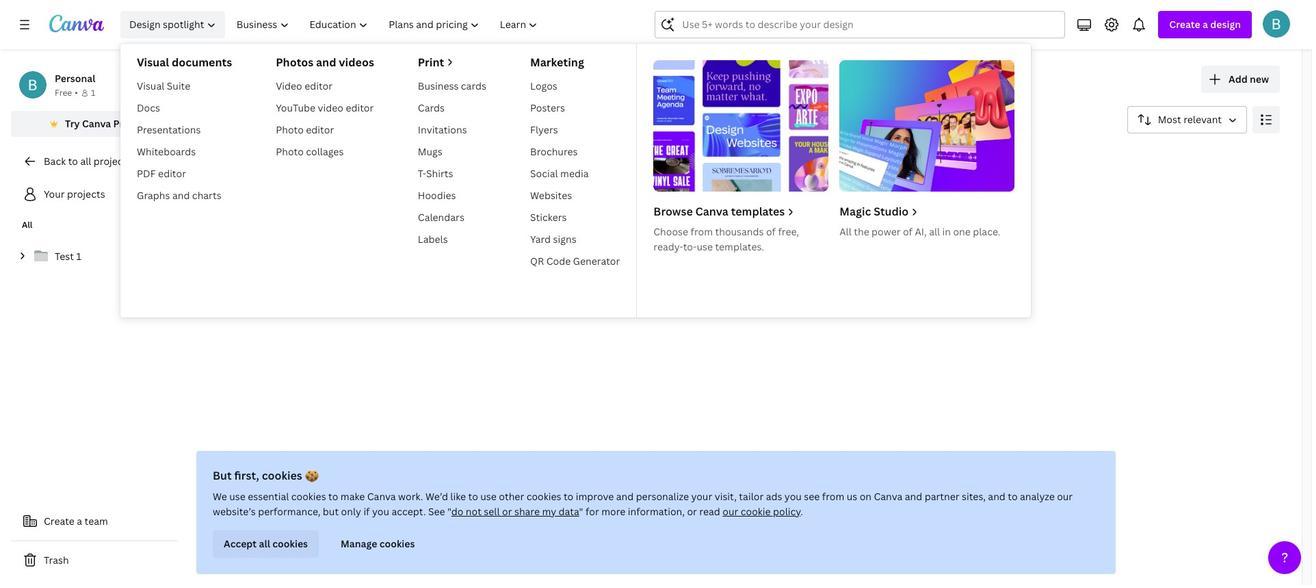 Task type: locate. For each thing, give the bounding box(es) containing it.
0 vertical spatial your
[[189, 65, 239, 94]]

2 horizontal spatial all
[[840, 225, 852, 238]]

yard signs link
[[525, 229, 626, 250]]

create a design button
[[1159, 11, 1252, 38]]

for
[[586, 505, 599, 518]]

0 vertical spatial visual
[[137, 55, 169, 70]]

videos button
[[437, 144, 480, 170]]

cookies down 🍪
[[291, 490, 326, 503]]

sell
[[484, 505, 500, 518]]

all left in
[[930, 225, 940, 238]]

design spotlight menu
[[120, 44, 1032, 318]]

canva right try
[[82, 117, 111, 130]]

design
[[1211, 18, 1242, 31]]

1 horizontal spatial your
[[189, 65, 239, 94]]

data
[[559, 505, 579, 518]]

photo down 'youtube'
[[276, 123, 304, 136]]

hoodies link
[[413, 185, 492, 207]]

see
[[428, 505, 445, 518]]

use
[[697, 240, 713, 253], [229, 490, 246, 503], [481, 490, 497, 503]]

1 vertical spatial all
[[930, 225, 940, 238]]

photo
[[276, 123, 304, 136], [276, 145, 304, 158]]

1 horizontal spatial of
[[903, 225, 913, 238]]

top level navigation element
[[118, 11, 1032, 318]]

0 vertical spatial all
[[80, 155, 91, 168]]

all right accept
[[259, 537, 270, 550]]

all inside design spotlight menu
[[930, 225, 940, 238]]

0 horizontal spatial of
[[767, 225, 776, 238]]

of left free,
[[767, 225, 776, 238]]

1 horizontal spatial create
[[1170, 18, 1201, 31]]

0 horizontal spatial your
[[44, 188, 65, 201]]

None search field
[[655, 11, 1066, 38]]

0 horizontal spatial from
[[691, 225, 713, 238]]

yard
[[530, 233, 551, 246]]

flyers
[[530, 123, 558, 136]]

work.
[[398, 490, 423, 503]]

create inside button
[[44, 515, 75, 528]]

editor up youtube video editor
[[305, 79, 333, 92]]

relevant
[[1184, 113, 1222, 126]]

0 horizontal spatial "
[[448, 505, 452, 518]]

•
[[75, 87, 78, 99]]

from up to-
[[691, 225, 713, 238]]

2 vertical spatial all
[[259, 537, 270, 550]]

0 vertical spatial our
[[1058, 490, 1073, 503]]

accept.
[[392, 505, 426, 518]]

1 horizontal spatial all
[[194, 151, 207, 164]]

create a team button
[[11, 508, 178, 535]]

1 vertical spatial projects
[[94, 155, 132, 168]]

t-
[[418, 167, 426, 180]]

1 vertical spatial 1
[[76, 250, 81, 263]]

1 horizontal spatial all
[[259, 537, 270, 550]]

of inside choose from thousands of free, ready-to-use templates.
[[767, 225, 776, 238]]

photo editor link
[[270, 119, 380, 141]]

2 photo from the top
[[276, 145, 304, 158]]

all
[[194, 151, 207, 164], [22, 219, 33, 231], [840, 225, 852, 238]]

projects down back to all projects
[[67, 188, 105, 201]]

or right sell
[[502, 505, 512, 518]]

all right back
[[80, 155, 91, 168]]

1 horizontal spatial or
[[687, 505, 697, 518]]

tailor
[[739, 490, 764, 503]]

to right back
[[68, 155, 78, 168]]

0 horizontal spatial you
[[372, 505, 389, 518]]

2 of from the left
[[903, 225, 913, 238]]

magic studio
[[840, 204, 909, 219]]

visit,
[[715, 490, 737, 503]]

from inside choose from thousands of free, ready-to-use templates.
[[691, 225, 713, 238]]

trash link
[[11, 547, 178, 574]]

0 items link
[[556, 216, 729, 265]]

cookies inside button
[[273, 537, 308, 550]]

2 horizontal spatial all
[[930, 225, 940, 238]]

create
[[1170, 18, 1201, 31], [44, 515, 75, 528]]

all
[[80, 155, 91, 168], [930, 225, 940, 238], [259, 537, 270, 550]]

1 horizontal spatial use
[[481, 490, 497, 503]]

cookies down the accept.
[[380, 537, 415, 550]]

to up but
[[329, 490, 338, 503]]

" right see
[[448, 505, 452, 518]]

trash
[[44, 554, 69, 567]]

visual up docs
[[137, 79, 164, 92]]

one
[[954, 225, 971, 238]]

1 right • at the left top of page
[[91, 87, 95, 99]]

free
[[55, 87, 72, 99]]

website's
[[213, 505, 256, 518]]

photo for photo collages
[[276, 145, 304, 158]]

policy
[[773, 505, 801, 518]]

1 vertical spatial a
[[77, 515, 82, 528]]

mugs
[[418, 145, 443, 158]]

use up sell
[[481, 490, 497, 503]]

graphs and charts link
[[131, 185, 238, 207]]

t-shirts link
[[413, 163, 492, 185]]

1 vertical spatial photo
[[276, 145, 304, 158]]

1 vertical spatial visual
[[137, 79, 164, 92]]

projects left pdf
[[94, 155, 132, 168]]

on
[[860, 490, 872, 503]]

your projects up 'youtube'
[[189, 65, 335, 94]]

🍪
[[305, 468, 319, 483]]

back to all projects
[[44, 155, 132, 168]]

all inside button
[[194, 151, 207, 164]]

canva up choose from thousands of free, ready-to-use templates.
[[696, 204, 729, 219]]

1 horizontal spatial a
[[1203, 18, 1209, 31]]

"
[[448, 505, 452, 518], [579, 505, 584, 518]]

0 horizontal spatial or
[[502, 505, 512, 518]]

editor down whiteboards
[[158, 167, 186, 180]]

" left for
[[579, 505, 584, 518]]

most relevant
[[1159, 113, 1222, 126]]

cards
[[461, 79, 487, 92]]

print link
[[418, 55, 487, 70]]

back
[[44, 155, 66, 168]]

1 horizontal spatial our
[[1058, 490, 1073, 503]]

youtube
[[276, 101, 316, 114]]

1 right test
[[76, 250, 81, 263]]

manage
[[341, 537, 377, 550]]

photo collages link
[[270, 141, 380, 163]]

use up "website's"
[[229, 490, 246, 503]]

invitations
[[418, 123, 467, 136]]

a for design
[[1203, 18, 1209, 31]]

visual up visual suite
[[137, 55, 169, 70]]

our inside we use essential cookies to make canva work. we'd like to use other cookies to improve and personalize your visit, tailor ads you see from us on canva and partner sites, and to analyze our website's performance, but only if you accept. see "
[[1058, 490, 1073, 503]]

pro
[[113, 117, 129, 130]]

ads
[[766, 490, 783, 503]]

folders
[[240, 151, 274, 164]]

media
[[561, 167, 589, 180]]

docs
[[137, 101, 160, 114]]

use left templates.
[[697, 240, 713, 253]]

all inside design spotlight menu
[[840, 225, 852, 238]]

2 horizontal spatial use
[[697, 240, 713, 253]]

see
[[804, 490, 820, 503]]

1 " from the left
[[448, 505, 452, 518]]

0 vertical spatial photo
[[276, 123, 304, 136]]

sites,
[[962, 490, 986, 503]]

your projects link
[[11, 181, 178, 208]]

you right if
[[372, 505, 389, 518]]

power
[[872, 225, 901, 238]]

collages
[[306, 145, 344, 158]]

0 vertical spatial projects
[[244, 65, 335, 94]]

0 horizontal spatial our
[[723, 505, 739, 518]]

0 horizontal spatial all
[[22, 219, 33, 231]]

create left the design
[[1170, 18, 1201, 31]]

or left 'read'
[[687, 505, 697, 518]]

0 items button
[[556, 216, 729, 265]]

team
[[85, 515, 108, 528]]

and up video editor link
[[316, 55, 336, 70]]

a inside create a team button
[[77, 515, 82, 528]]

0 vertical spatial from
[[691, 225, 713, 238]]

to-
[[684, 240, 697, 253]]

0 horizontal spatial create
[[44, 515, 75, 528]]

a left the design
[[1203, 18, 1209, 31]]

business
[[418, 79, 459, 92]]

your down back
[[44, 188, 65, 201]]

editor
[[305, 79, 333, 92], [346, 101, 374, 114], [306, 123, 334, 136], [158, 167, 186, 180]]

a left the team
[[77, 515, 82, 528]]

1 horizontal spatial 1
[[91, 87, 95, 99]]

folders button
[[234, 144, 280, 170]]

cookies down the performance, at the left bottom
[[273, 537, 308, 550]]

the
[[854, 225, 870, 238]]

all the power of ai, all in one place.
[[840, 225, 1001, 238]]

labels
[[418, 233, 448, 246]]

of for magic studio
[[903, 225, 913, 238]]

1 of from the left
[[767, 225, 776, 238]]

generator
[[573, 255, 620, 268]]

1 visual from the top
[[137, 55, 169, 70]]

0 vertical spatial a
[[1203, 18, 1209, 31]]

editor down youtube video editor link
[[306, 123, 334, 136]]

free,
[[778, 225, 799, 238]]

visual for visual documents
[[137, 55, 169, 70]]

1 vertical spatial from
[[823, 490, 845, 503]]

photo for photo editor
[[276, 123, 304, 136]]

cookie
[[741, 505, 771, 518]]

create left the team
[[44, 515, 75, 528]]

projects up 'youtube'
[[244, 65, 335, 94]]

brochures
[[530, 145, 578, 158]]

2 visual from the top
[[137, 79, 164, 92]]

0 vertical spatial create
[[1170, 18, 1201, 31]]

create a design
[[1170, 18, 1242, 31]]

manage cookies button
[[330, 530, 426, 558]]

not
[[466, 505, 482, 518]]

add new button
[[1202, 66, 1281, 93]]

1 or from the left
[[502, 505, 512, 518]]

and
[[316, 55, 336, 70], [172, 189, 190, 202], [616, 490, 634, 503], [905, 490, 923, 503], [989, 490, 1006, 503]]

1 horizontal spatial from
[[823, 490, 845, 503]]

0 horizontal spatial your projects
[[44, 188, 105, 201]]

qr code generator
[[530, 255, 620, 268]]

your up docs link
[[189, 65, 239, 94]]

photos and videos
[[276, 55, 374, 70]]

1 horizontal spatial "
[[579, 505, 584, 518]]

create inside dropdown button
[[1170, 18, 1201, 31]]

social media
[[530, 167, 589, 180]]

you up policy
[[785, 490, 802, 503]]

1 horizontal spatial your projects
[[189, 65, 335, 94]]

0 horizontal spatial a
[[77, 515, 82, 528]]

from left us
[[823, 490, 845, 503]]

choose
[[654, 225, 689, 238]]

1 photo from the top
[[276, 123, 304, 136]]

our down visit, on the right of page
[[723, 505, 739, 518]]

of left ai,
[[903, 225, 913, 238]]

our right analyze
[[1058, 490, 1073, 503]]

photo down photo editor
[[276, 145, 304, 158]]

your projects down back to all projects
[[44, 188, 105, 201]]

new
[[1250, 73, 1270, 86]]

1 horizontal spatial you
[[785, 490, 802, 503]]

canva inside design spotlight menu
[[696, 204, 729, 219]]

a inside create a design dropdown button
[[1203, 18, 1209, 31]]

1 vertical spatial create
[[44, 515, 75, 528]]



Task type: describe. For each thing, give the bounding box(es) containing it.
cookies inside 'button'
[[380, 537, 415, 550]]

cookies up my at the left of page
[[527, 490, 562, 503]]

manage cookies
[[341, 537, 415, 550]]

place.
[[973, 225, 1001, 238]]

calendars
[[418, 211, 465, 224]]

analyze
[[1020, 490, 1055, 503]]

first,
[[234, 468, 259, 483]]

more
[[602, 505, 626, 518]]

but first, cookies 🍪
[[213, 468, 319, 483]]

templates
[[731, 204, 785, 219]]

a for team
[[77, 515, 82, 528]]

only
[[341, 505, 361, 518]]

add
[[1229, 73, 1248, 86]]

cards
[[418, 101, 445, 114]]

most
[[1159, 113, 1182, 126]]

invitations link
[[413, 119, 492, 141]]

charts
[[192, 189, 222, 202]]

graphs and charts
[[137, 189, 222, 202]]

presentations link
[[131, 119, 238, 141]]

do not sell or share my data " for more information, or read our cookie policy .
[[452, 505, 803, 518]]

editor for video editor
[[305, 79, 333, 92]]

magic
[[840, 204, 871, 219]]

all for all the power of ai, all in one place.
[[840, 225, 852, 238]]

Sort by button
[[1128, 106, 1248, 133]]

stickers
[[530, 211, 567, 224]]

to right the like
[[468, 490, 478, 503]]

0 horizontal spatial all
[[80, 155, 91, 168]]

spotlight
[[163, 18, 204, 31]]

graphs
[[137, 189, 170, 202]]

youtube video editor
[[276, 101, 374, 114]]

try canva pro
[[65, 117, 129, 130]]

test 1 link
[[11, 242, 178, 271]]

brad klo image
[[1263, 10, 1291, 38]]

editor for photo editor
[[306, 123, 334, 136]]

from inside we use essential cookies to make canva work. we'd like to use other cookies to improve and personalize your visit, tailor ads you see from us on canva and partner sites, and to analyze our website's performance, but only if you accept. see "
[[823, 490, 845, 503]]

design spotlight
[[129, 18, 204, 31]]

2 vertical spatial projects
[[67, 188, 105, 201]]

social media link
[[525, 163, 626, 185]]

1 vertical spatial your
[[44, 188, 65, 201]]

visual documents
[[137, 55, 232, 70]]

if
[[364, 505, 370, 518]]

improve
[[576, 490, 614, 503]]

1 vertical spatial our
[[723, 505, 739, 518]]

test
[[55, 250, 74, 263]]

2 or from the left
[[687, 505, 697, 518]]

ai,
[[915, 225, 927, 238]]

shirts
[[426, 167, 453, 180]]

logos
[[530, 79, 558, 92]]

calendars link
[[413, 207, 492, 229]]

brochures link
[[525, 141, 626, 163]]

whiteboards link
[[131, 141, 238, 163]]

to left analyze
[[1008, 490, 1018, 503]]

.
[[801, 505, 803, 518]]

we
[[213, 490, 227, 503]]

information,
[[628, 505, 685, 518]]

partner
[[925, 490, 960, 503]]

business cards
[[418, 79, 487, 92]]

video editor link
[[270, 75, 380, 97]]

and left the partner
[[905, 490, 923, 503]]

and up do not sell or share my data " for more information, or read our cookie policy .
[[616, 490, 634, 503]]

we'd
[[426, 490, 448, 503]]

canva up if
[[367, 490, 396, 503]]

templates.
[[716, 240, 764, 253]]

0 horizontal spatial use
[[229, 490, 246, 503]]

editor right "video"
[[346, 101, 374, 114]]

yard signs
[[530, 233, 577, 246]]

1 vertical spatial you
[[372, 505, 389, 518]]

0 vertical spatial you
[[785, 490, 802, 503]]

read
[[700, 505, 721, 518]]

design spotlight button
[[120, 11, 225, 38]]

0 vertical spatial 1
[[91, 87, 95, 99]]

create for create a team
[[44, 515, 75, 528]]

of for browse canva templates
[[767, 225, 776, 238]]

pdf editor link
[[131, 163, 238, 185]]

try canva pro button
[[11, 111, 178, 137]]

hoodies
[[418, 189, 456, 202]]

youtube video editor link
[[270, 97, 380, 119]]

ready-
[[654, 240, 684, 253]]

photos
[[276, 55, 314, 70]]

to up data
[[564, 490, 574, 503]]

free •
[[55, 87, 78, 99]]

items
[[616, 242, 638, 254]]

2 " from the left
[[579, 505, 584, 518]]

create for create a design
[[1170, 18, 1201, 31]]

all for all button
[[194, 151, 207, 164]]

we use essential cookies to make canva work. we'd like to use other cookies to improve and personalize your visit, tailor ads you see from us on canva and partner sites, and to analyze our website's performance, but only if you accept. see "
[[213, 490, 1073, 518]]

" inside we use essential cookies to make canva work. we'd like to use other cookies to improve and personalize your visit, tailor ads you see from us on canva and partner sites, and to analyze our website's performance, but only if you accept. see "
[[448, 505, 452, 518]]

browse canva templates
[[654, 204, 785, 219]]

posters
[[530, 101, 565, 114]]

in
[[943, 225, 951, 238]]

canva right the on at bottom
[[874, 490, 903, 503]]

but first, cookies 🍪 dialog
[[196, 451, 1116, 574]]

print
[[418, 55, 444, 70]]

t-shirts
[[418, 167, 453, 180]]

code
[[547, 255, 571, 268]]

videos
[[339, 55, 374, 70]]

0 items
[[608, 242, 638, 254]]

all inside button
[[259, 537, 270, 550]]

qr
[[530, 255, 544, 268]]

websites link
[[525, 185, 626, 207]]

and down pdf editor link
[[172, 189, 190, 202]]

0 horizontal spatial 1
[[76, 250, 81, 263]]

cookies up essential
[[262, 468, 302, 483]]

test 1
[[55, 250, 81, 263]]

canva inside button
[[82, 117, 111, 130]]

video
[[276, 79, 302, 92]]

visual for visual suite
[[137, 79, 164, 92]]

pdf
[[137, 167, 156, 180]]

qr code generator link
[[525, 250, 626, 272]]

accept all cookies button
[[213, 530, 319, 558]]

editor for pdf editor
[[158, 167, 186, 180]]

studio
[[874, 204, 909, 219]]

performance,
[[258, 505, 321, 518]]

personal
[[55, 72, 95, 85]]

and right sites,
[[989, 490, 1006, 503]]

photo editor
[[276, 123, 334, 136]]

0 vertical spatial your projects
[[189, 65, 335, 94]]

marketing
[[530, 55, 584, 70]]

uploads link
[[373, 216, 545, 265]]

Search search field
[[683, 12, 1039, 38]]

designs button
[[302, 144, 349, 170]]

1 vertical spatial your projects
[[44, 188, 105, 201]]

suite
[[167, 79, 190, 92]]

use inside choose from thousands of free, ready-to-use templates.
[[697, 240, 713, 253]]



Task type: vqa. For each thing, say whether or not it's contained in the screenshot.
GROUP
no



